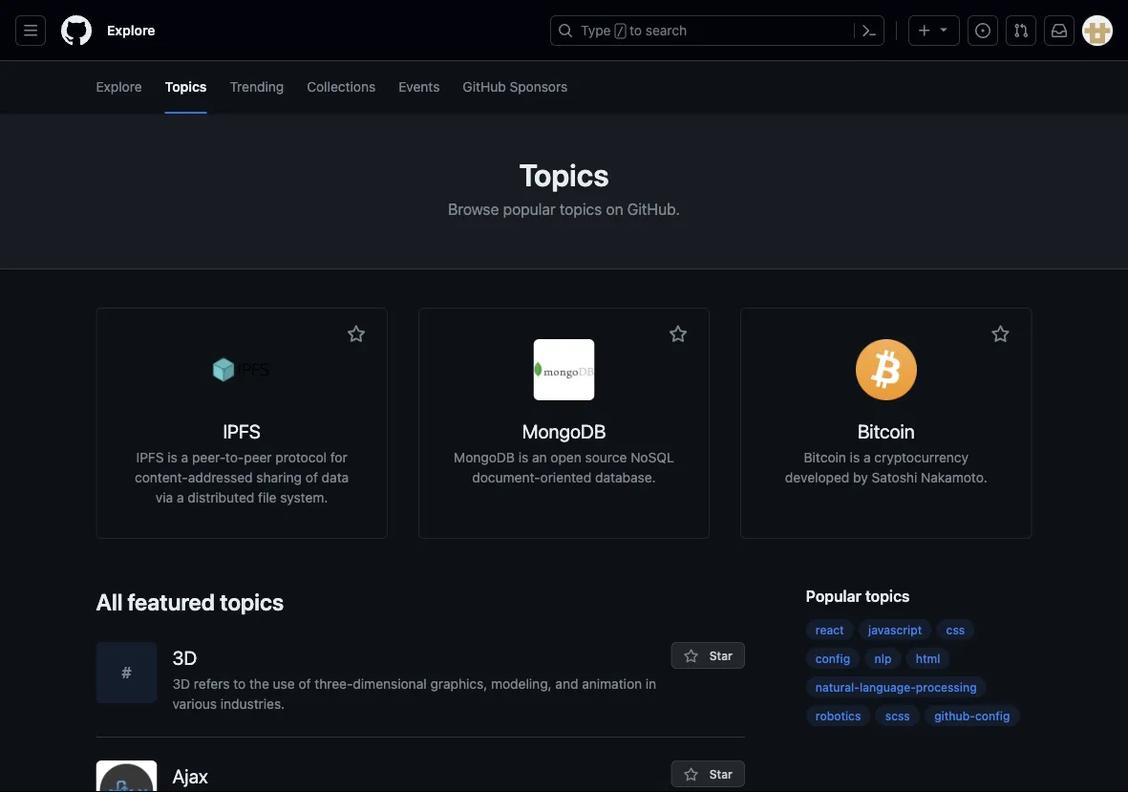 Task type: locate. For each thing, give the bounding box(es) containing it.
0 horizontal spatial topics
[[165, 78, 207, 94]]

a left peer-
[[181, 449, 188, 465]]

topics up javascript link
[[866, 587, 910, 605]]

industries.
[[221, 696, 285, 712]]

3d up refers at the left bottom of page
[[173, 647, 197, 669]]

source
[[585, 449, 627, 465]]

1 vertical spatial bitcoin
[[804, 449, 847, 465]]

1 vertical spatial mongodb
[[454, 449, 515, 465]]

popular
[[503, 200, 556, 218]]

topics
[[560, 200, 602, 218], [866, 587, 910, 605], [220, 589, 284, 615]]

a right via
[[177, 489, 184, 505]]

a inside bitcoin bitcoin is a cryptocurrency developed by satoshi nakamoto.
[[864, 449, 871, 465]]

star right star icon
[[707, 649, 733, 662]]

open
[[551, 449, 582, 465]]

is left an
[[519, 449, 529, 465]]

in
[[646, 676, 657, 691]]

ipfs ipfs is a peer-to-peer protocol for content-addressed sharing of data via a distributed file system.
[[135, 420, 349, 505]]

is up by
[[850, 449, 860, 465]]

bitcoin up developed
[[804, 449, 847, 465]]

is inside mongodb mongodb is an open source nosql document-oriented database.
[[519, 449, 529, 465]]

scss link
[[876, 705, 920, 726]]

0 vertical spatial to
[[630, 22, 642, 38]]

1 is from the left
[[168, 449, 178, 465]]

document-
[[472, 469, 541, 485]]

2 horizontal spatial is
[[850, 449, 860, 465]]

topics for topics browse popular topics on github.
[[519, 157, 609, 193]]

a for ipfs
[[181, 449, 188, 465]]

refers
[[194, 676, 230, 691]]

search
[[646, 22, 687, 38]]

0 vertical spatial topics
[[165, 78, 207, 94]]

explore right "homepage" image
[[107, 22, 155, 38]]

protocol
[[276, 449, 327, 465]]

star button
[[671, 642, 745, 669], [671, 761, 745, 788]]

config
[[816, 652, 851, 665], [976, 709, 1011, 723]]

dimensional
[[353, 676, 427, 691]]

0 horizontal spatial topics
[[220, 589, 284, 615]]

to
[[630, 22, 642, 38], [233, 676, 246, 691]]

explore left topics link
[[96, 78, 142, 94]]

1 horizontal spatial config
[[976, 709, 1011, 723]]

peer
[[244, 449, 272, 465]]

1 horizontal spatial topics
[[519, 157, 609, 193]]

topics left trending
[[165, 78, 207, 94]]

2 star button from the top
[[671, 761, 745, 788]]

topics for topics
[[165, 78, 207, 94]]

to right /
[[630, 22, 642, 38]]

language-
[[860, 680, 916, 694]]

github sponsors link
[[463, 61, 568, 114]]

0 vertical spatial star
[[707, 649, 733, 662]]

natural-language-processing
[[816, 680, 977, 694]]

mongodb
[[522, 420, 606, 443], [454, 449, 515, 465]]

1 vertical spatial star
[[707, 767, 733, 781]]

homepage image
[[61, 15, 92, 46]]

1 horizontal spatial to
[[630, 22, 642, 38]]

mongodb up 'document-'
[[454, 449, 515, 465]]

0 vertical spatial mongodb
[[522, 420, 606, 443]]

mongodb image
[[534, 339, 595, 400]]

1 horizontal spatial is
[[519, 449, 529, 465]]

#
[[122, 664, 132, 682]]

topics browse popular topics on github.
[[448, 157, 680, 218]]

config down react link at the right of page
[[816, 652, 851, 665]]

0 horizontal spatial ipfs
[[136, 449, 164, 465]]

topics left on
[[560, 200, 602, 218]]

1 vertical spatial 3d
[[173, 676, 190, 691]]

3d up 'various'
[[173, 676, 190, 691]]

sponsors
[[510, 78, 568, 94]]

html
[[916, 652, 941, 665]]

is
[[168, 449, 178, 465], [519, 449, 529, 465], [850, 449, 860, 465]]

explore link right "homepage" image
[[99, 15, 163, 46]]

a up by
[[864, 449, 871, 465]]

/
[[617, 25, 624, 38]]

0 vertical spatial 3d
[[173, 647, 197, 669]]

a
[[181, 449, 188, 465], [864, 449, 871, 465], [177, 489, 184, 505]]

2 star from the top
[[707, 767, 733, 781]]

0 vertical spatial ipfs
[[223, 420, 261, 443]]

0 horizontal spatial is
[[168, 449, 178, 465]]

config down processing
[[976, 709, 1011, 723]]

type
[[581, 22, 611, 38]]

popular topics
[[806, 587, 910, 605]]

explore link
[[99, 15, 163, 46], [96, 61, 142, 114]]

topics inside "topics browse popular topics on github."
[[560, 200, 602, 218]]

featured
[[128, 589, 215, 615]]

0 vertical spatial bitcoin
[[858, 420, 915, 443]]

1 vertical spatial star button
[[671, 761, 745, 788]]

1 vertical spatial ipfs
[[136, 449, 164, 465]]

is for ipfs
[[168, 449, 178, 465]]

mongodb mongodb is an open source nosql document-oriented database.
[[454, 420, 675, 485]]

3 is from the left
[[850, 449, 860, 465]]

explore link left topics link
[[96, 61, 142, 114]]

1 vertical spatial to
[[233, 676, 246, 691]]

ipfs up to-
[[223, 420, 261, 443]]

addressed
[[188, 469, 253, 485]]

0 vertical spatial star button
[[671, 642, 745, 669]]

2 is from the left
[[519, 449, 529, 465]]

3d
[[173, 647, 197, 669], [173, 676, 190, 691]]

react
[[816, 623, 845, 637]]

topics link
[[165, 61, 207, 114]]

star image
[[684, 767, 699, 783]]

1 vertical spatial topics
[[519, 157, 609, 193]]

of up system.
[[306, 469, 318, 485]]

1 star button from the top
[[671, 642, 745, 669]]

of
[[306, 469, 318, 485], [299, 676, 311, 691]]

various
[[173, 696, 217, 712]]

github sponsors
[[463, 78, 568, 94]]

1 star from the top
[[707, 649, 733, 662]]

1 horizontal spatial ipfs
[[223, 420, 261, 443]]

modeling,
[[491, 676, 552, 691]]

to left the
[[233, 676, 246, 691]]

topics right featured
[[220, 589, 284, 615]]

events
[[399, 78, 440, 94]]

is up the content-
[[168, 449, 178, 465]]

2 3d from the top
[[173, 676, 190, 691]]

topics
[[165, 78, 207, 94], [519, 157, 609, 193]]

sharing
[[256, 469, 302, 485]]

1 vertical spatial of
[[299, 676, 311, 691]]

github.
[[628, 200, 680, 218]]

a for bitcoin
[[864, 449, 871, 465]]

is inside ipfs ipfs is a peer-to-peer protocol for content-addressed sharing of data via a distributed file system.
[[168, 449, 178, 465]]

trending link
[[230, 61, 284, 114]]

star right star image
[[707, 767, 733, 781]]

is inside bitcoin bitcoin is a cryptocurrency developed by satoshi nakamoto.
[[850, 449, 860, 465]]

ipfs
[[223, 420, 261, 443], [136, 449, 164, 465]]

1 horizontal spatial bitcoin
[[858, 420, 915, 443]]

1 horizontal spatial mongodb
[[522, 420, 606, 443]]

bitcoin up cryptocurrency
[[858, 420, 915, 443]]

trending
[[230, 78, 284, 94]]

mongodb up open
[[522, 420, 606, 443]]

of inside ipfs ipfs is a peer-to-peer protocol for content-addressed sharing of data via a distributed file system.
[[306, 469, 318, 485]]

topics up popular
[[519, 157, 609, 193]]

0 vertical spatial config
[[816, 652, 851, 665]]

notifications image
[[1052, 23, 1068, 38]]

and
[[556, 676, 579, 691]]

0 vertical spatial of
[[306, 469, 318, 485]]

ipfs up the content-
[[136, 449, 164, 465]]

of right use
[[299, 676, 311, 691]]

0 horizontal spatial to
[[233, 676, 246, 691]]

data
[[322, 469, 349, 485]]

topics inside "topics browse popular topics on github."
[[519, 157, 609, 193]]

1 horizontal spatial topics
[[560, 200, 602, 218]]

type / to search
[[581, 22, 687, 38]]



Task type: describe. For each thing, give the bounding box(es) containing it.
star image
[[684, 649, 699, 664]]

content-
[[135, 469, 188, 485]]

oriented
[[541, 469, 592, 485]]

1 vertical spatial config
[[976, 709, 1011, 723]]

star for 3d
[[707, 649, 733, 662]]

javascript
[[869, 623, 923, 637]]

1 vertical spatial explore link
[[96, 61, 142, 114]]

nakamoto.
[[921, 469, 988, 485]]

ajax image
[[96, 761, 157, 792]]

star button for 3d
[[671, 642, 745, 669]]

issue opened image
[[976, 23, 991, 38]]

star ipfs image
[[347, 325, 366, 344]]

javascript link
[[859, 619, 932, 640]]

to inside 3d 3d refers to the use of three-dimensional graphics, modeling, and animation in various industries.
[[233, 676, 246, 691]]

events link
[[399, 61, 440, 114]]

3d 3d refers to the use of three-dimensional graphics, modeling, and animation in various industries.
[[173, 647, 657, 712]]

satoshi
[[872, 469, 918, 485]]

is for bitcoin
[[850, 449, 860, 465]]

animation
[[582, 676, 642, 691]]

nlp
[[875, 652, 892, 665]]

2 horizontal spatial topics
[[866, 587, 910, 605]]

all
[[96, 589, 123, 615]]

star mongodb image
[[669, 325, 688, 344]]

file
[[258, 489, 277, 505]]

robotics
[[816, 709, 862, 723]]

triangle down image
[[937, 22, 952, 37]]

github
[[463, 78, 506, 94]]

natural-language-processing link
[[806, 677, 987, 698]]

peer-
[[192, 449, 225, 465]]

config link
[[806, 648, 860, 669]]

0 horizontal spatial mongodb
[[454, 449, 515, 465]]

for
[[330, 449, 348, 465]]

the
[[249, 676, 269, 691]]

an
[[532, 449, 547, 465]]

processing
[[916, 680, 977, 694]]

all featured topics
[[96, 589, 284, 615]]

system.
[[280, 489, 328, 505]]

is for mongodb
[[519, 449, 529, 465]]

github-config
[[935, 709, 1011, 723]]

distributed
[[188, 489, 255, 505]]

ajax link
[[173, 761, 671, 792]]

to-
[[225, 449, 244, 465]]

git pull request image
[[1014, 23, 1029, 38]]

nlp link
[[865, 648, 902, 669]]

css
[[947, 623, 966, 637]]

developed
[[786, 469, 850, 485]]

scss
[[886, 709, 911, 723]]

three-
[[315, 676, 353, 691]]

nosql
[[631, 449, 675, 465]]

of inside 3d 3d refers to the use of three-dimensional graphics, modeling, and animation in various industries.
[[299, 676, 311, 691]]

github-config link
[[925, 705, 1020, 726]]

github-
[[935, 709, 976, 723]]

ipfs image
[[211, 339, 273, 400]]

collections link
[[307, 61, 376, 114]]

graphics,
[[431, 676, 488, 691]]

star button for ajax
[[671, 761, 745, 788]]

css link
[[937, 619, 975, 640]]

0 vertical spatial explore
[[107, 22, 155, 38]]

ajax
[[173, 765, 208, 788]]

0 vertical spatial explore link
[[99, 15, 163, 46]]

0 horizontal spatial bitcoin
[[804, 449, 847, 465]]

react link
[[806, 619, 854, 640]]

bitcoin bitcoin is a cryptocurrency developed by satoshi nakamoto.
[[786, 420, 988, 485]]

database.
[[595, 469, 656, 485]]

star bitcoin image
[[992, 325, 1011, 344]]

1 3d from the top
[[173, 647, 197, 669]]

html link
[[907, 648, 950, 669]]

cryptocurrency
[[875, 449, 969, 465]]

by
[[854, 469, 868, 485]]

on
[[606, 200, 624, 218]]

# link
[[96, 642, 173, 714]]

plus image
[[918, 23, 933, 38]]

via
[[156, 489, 173, 505]]

natural-
[[816, 680, 860, 694]]

popular
[[806, 587, 862, 605]]

star for ajax
[[707, 767, 733, 781]]

use
[[273, 676, 295, 691]]

command palette image
[[862, 23, 877, 38]]

robotics link
[[806, 705, 871, 726]]

collections
[[307, 78, 376, 94]]

0 horizontal spatial config
[[816, 652, 851, 665]]

browse
[[448, 200, 499, 218]]

bitcoin image
[[856, 339, 917, 400]]

1 vertical spatial explore
[[96, 78, 142, 94]]



Task type: vqa. For each thing, say whether or not it's contained in the screenshot.
OF within 3D 3D REFERS TO THE USE OF THREE-DIMENSIONAL GRAPHICS, MODELING, AND ANIMATION IN VARIOUS INDUSTRIES.
yes



